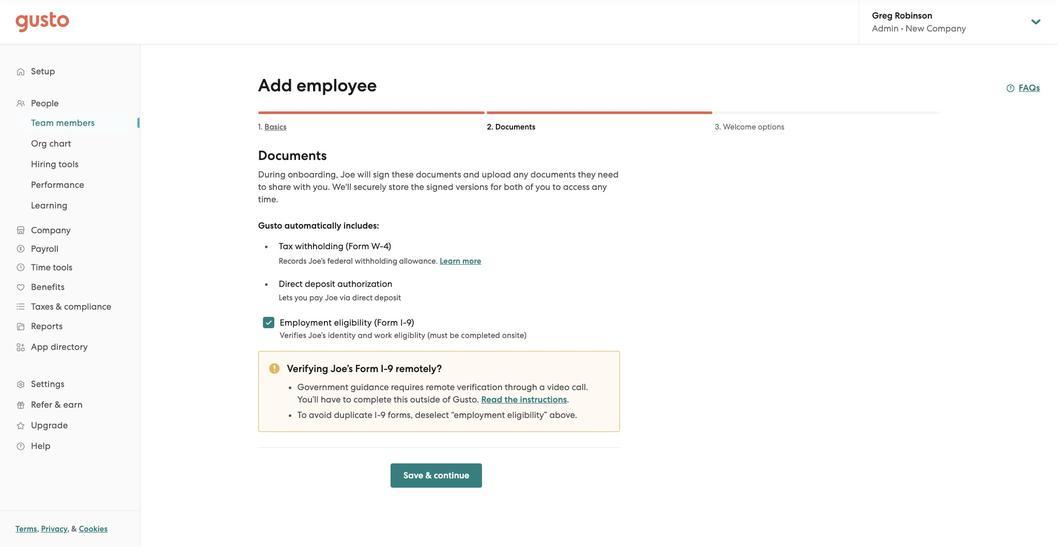 Task type: vqa. For each thing, say whether or not it's contained in the screenshot.
"automatic"
no



Task type: locate. For each thing, give the bounding box(es) containing it.
to right have
[[343, 395, 352, 405]]

2 horizontal spatial to
[[553, 182, 561, 192]]

employment eligibility (form i-9)
[[280, 318, 415, 328]]

automatically
[[285, 221, 342, 232]]

i- for (form
[[401, 318, 407, 328]]

0 horizontal spatial (form
[[346, 241, 369, 252]]

1 horizontal spatial company
[[927, 23, 967, 34]]

any down the need
[[592, 182, 607, 192]]

both
[[504, 182, 523, 192]]

and inside during onboarding, joe will sign these documents and upload any documents they need to share with you. we'll securely store the signed versions for both of you to access any time.
[[464, 170, 480, 180]]

benefits link
[[10, 278, 129, 297]]

4)
[[384, 241, 391, 252]]

1 vertical spatial you
[[295, 294, 308, 303]]

securely
[[354, 182, 387, 192]]

the right the store
[[411, 182, 424, 192]]

hiring
[[31, 159, 56, 170]]

the
[[411, 182, 424, 192], [505, 395, 518, 406]]

0 horizontal spatial joe
[[325, 294, 338, 303]]

0 vertical spatial (form
[[346, 241, 369, 252]]

(form up the work
[[374, 318, 398, 328]]

2 horizontal spatial i-
[[401, 318, 407, 328]]

tools inside dropdown button
[[53, 263, 72, 273]]

benefits
[[31, 282, 65, 293]]

0 horizontal spatial withholding
[[295, 241, 344, 252]]

employee
[[297, 75, 377, 96]]

joe left via
[[325, 294, 338, 303]]

joe's down employment
[[308, 331, 326, 341]]

& right 'taxes'
[[56, 302, 62, 312]]

allowance.
[[399, 257, 438, 266]]

& left cookies at the left of page
[[71, 525, 77, 534]]

0 vertical spatial i-
[[401, 318, 407, 328]]

0 vertical spatial of
[[525, 182, 534, 192]]

performance
[[31, 180, 84, 190]]

requires
[[391, 383, 424, 393]]

0 horizontal spatial documents
[[416, 170, 461, 180]]

1 vertical spatial i-
[[381, 363, 388, 375]]

employment
[[280, 318, 332, 328]]

0 vertical spatial withholding
[[295, 241, 344, 252]]

1 horizontal spatial joe
[[341, 170, 355, 180]]

direct deposit authorization lets you pay joe via direct deposit
[[279, 279, 401, 303]]

upload
[[482, 170, 511, 180]]

any up both
[[513, 170, 529, 180]]

i- right form
[[381, 363, 388, 375]]

deposit right direct
[[375, 294, 401, 303]]

tools down payroll dropdown button
[[53, 263, 72, 273]]

0 vertical spatial you
[[536, 182, 551, 192]]

earn
[[63, 400, 83, 410]]

and down eligibility
[[358, 331, 373, 341]]

0 horizontal spatial of
[[443, 395, 451, 405]]

company right new
[[927, 23, 967, 34]]

0 vertical spatial joe's
[[309, 257, 326, 266]]

9 inside read the instructions list
[[381, 410, 386, 421]]

0 vertical spatial 9
[[388, 363, 394, 375]]

1 vertical spatial tools
[[53, 263, 72, 273]]

the inside list
[[505, 395, 518, 406]]

1 horizontal spatial withholding
[[355, 257, 397, 266]]

0 horizontal spatial and
[[358, 331, 373, 341]]

0 horizontal spatial 9
[[381, 410, 386, 421]]

, left "privacy"
[[37, 525, 39, 534]]

i- down complete
[[375, 410, 381, 421]]

sign
[[373, 170, 390, 180]]

the inside during onboarding, joe will sign these documents and upload any documents they need to share with you. we'll securely store the signed versions for both of you to access any time.
[[411, 182, 424, 192]]

9 right form
[[388, 363, 394, 375]]

setup link
[[10, 62, 129, 81]]

1 vertical spatial (form
[[374, 318, 398, 328]]

joe
[[998, 6, 1015, 18], [341, 170, 355, 180], [325, 294, 338, 303]]

joe up we'll
[[341, 170, 355, 180]]

team members
[[31, 118, 95, 128]]

read the instructions .
[[482, 395, 569, 406]]

above.
[[550, 410, 578, 421]]

& right save
[[426, 471, 432, 482]]

more
[[463, 257, 482, 266]]

1 vertical spatial joe's
[[308, 331, 326, 341]]

via
[[340, 294, 351, 303]]

& left earn
[[55, 400, 61, 410]]

"employment
[[451, 410, 505, 421]]

verifying joe's form i-9 remotely?
[[287, 363, 442, 375]]

documents up signed at the top of the page
[[416, 170, 461, 180]]

of right both
[[525, 182, 534, 192]]

add employee
[[258, 75, 377, 96]]

2 vertical spatial i-
[[375, 410, 381, 421]]

0 vertical spatial the
[[411, 182, 424, 192]]

withholding down gusto automatically includes:
[[295, 241, 344, 252]]

0 horizontal spatial deposit
[[305, 279, 335, 289]]

directory
[[51, 342, 88, 353]]

completed
[[461, 331, 500, 341]]

company inside greg robinson admin • new company
[[927, 23, 967, 34]]

and up versions
[[464, 170, 480, 180]]

have
[[321, 395, 341, 405]]

1 vertical spatial the
[[505, 395, 518, 406]]

1 horizontal spatial you
[[536, 182, 551, 192]]

verifying joe's form i-9 remotely? alert
[[258, 352, 620, 433]]

0 horizontal spatial the
[[411, 182, 424, 192]]

we'll
[[332, 182, 352, 192]]

1 horizontal spatial to
[[343, 395, 352, 405]]

to
[[297, 410, 307, 421]]

0 horizontal spatial you
[[295, 294, 308, 303]]

1 horizontal spatial the
[[505, 395, 518, 406]]

verifying
[[287, 363, 328, 375]]

during
[[258, 170, 286, 180]]

1 vertical spatial of
[[443, 395, 451, 405]]

chart
[[49, 139, 71, 149]]

joe's left federal
[[309, 257, 326, 266]]

& inside button
[[426, 471, 432, 482]]

members
[[56, 118, 95, 128]]

you left pay
[[295, 294, 308, 303]]

tools inside 'link'
[[59, 159, 79, 170]]

list
[[0, 94, 140, 457], [0, 113, 140, 216], [263, 233, 620, 304]]

1 vertical spatial joe
[[341, 170, 355, 180]]

0 horizontal spatial company
[[31, 225, 71, 236]]

basics link
[[265, 123, 287, 132]]

documents up upload
[[496, 123, 536, 132]]

(form inside tax withholding (form w-4) records joe's federal withholding allowance. learn more
[[346, 241, 369, 252]]

0 horizontal spatial to
[[258, 182, 267, 192]]

tools for hiring tools
[[59, 159, 79, 170]]

0 vertical spatial and
[[464, 170, 480, 180]]

2 vertical spatial joe
[[325, 294, 338, 303]]

you right both
[[536, 182, 551, 192]]

of down "remote" at the bottom left of page
[[443, 395, 451, 405]]

joe's inside alert
[[331, 363, 353, 375]]

onboarding,
[[288, 170, 338, 180]]

documents up 'access'
[[531, 170, 576, 180]]

1 vertical spatial documents
[[258, 148, 327, 164]]

1 horizontal spatial (form
[[374, 318, 398, 328]]

the down 'through'
[[505, 395, 518, 406]]

0 horizontal spatial any
[[513, 170, 529, 180]]

to up time.
[[258, 182, 267, 192]]

taxes & compliance
[[31, 302, 111, 312]]

tools up performance link
[[59, 159, 79, 170]]

list containing tax withholding (form w-4)
[[263, 233, 620, 304]]

list containing people
[[0, 94, 140, 457]]

1 horizontal spatial of
[[525, 182, 534, 192]]

withholding down w-
[[355, 257, 397, 266]]

1 vertical spatial and
[[358, 331, 373, 341]]

verifies
[[280, 331, 306, 341]]

i- up verifies joe's identity and work eligiblity (must be completed onsite)
[[401, 318, 407, 328]]

privacy link
[[41, 525, 67, 534]]

documents up "onboarding,"
[[258, 148, 327, 164]]

1 vertical spatial 9
[[381, 410, 386, 421]]

(form left w-
[[346, 241, 369, 252]]

you.
[[313, 182, 330, 192]]

company up payroll
[[31, 225, 71, 236]]

onsite)
[[502, 331, 527, 341]]

&
[[56, 302, 62, 312], [55, 400, 61, 410], [426, 471, 432, 482], [71, 525, 77, 534]]

basics
[[265, 123, 287, 132]]

0 vertical spatial any
[[513, 170, 529, 180]]

tools for time tools
[[53, 263, 72, 273]]

1 horizontal spatial deposit
[[375, 294, 401, 303]]

tax
[[279, 241, 293, 252]]

joe's inside tax withholding (form w-4) records joe's federal withholding allowance. learn more
[[309, 257, 326, 266]]

joe left schmoe
[[998, 6, 1015, 18]]

& inside "dropdown button"
[[56, 302, 62, 312]]

1 horizontal spatial documents
[[531, 170, 576, 180]]

i- inside read the instructions list
[[375, 410, 381, 421]]

settings link
[[10, 375, 129, 394]]

save & continue button
[[391, 464, 482, 488]]

federal
[[328, 257, 353, 266]]

to left 'access'
[[553, 182, 561, 192]]

options
[[758, 123, 785, 132]]

list containing team members
[[0, 113, 140, 216]]

deposit up pay
[[305, 279, 335, 289]]

remotely?
[[396, 363, 442, 375]]

instructions
[[520, 395, 567, 406]]

hiring tools
[[31, 159, 79, 170]]

1 , from the left
[[37, 525, 39, 534]]

eligibility
[[334, 318, 372, 328]]

1 horizontal spatial 9
[[388, 363, 394, 375]]

welcome options
[[723, 123, 785, 132]]

deposit
[[305, 279, 335, 289], [375, 294, 401, 303]]

joe's left form
[[331, 363, 353, 375]]

joe's for verifies
[[308, 331, 326, 341]]

0 vertical spatial deposit
[[305, 279, 335, 289]]

1 horizontal spatial and
[[464, 170, 480, 180]]

2 horizontal spatial joe
[[998, 6, 1015, 18]]

9 left 'forms,'
[[381, 410, 386, 421]]

documents
[[416, 170, 461, 180], [531, 170, 576, 180]]

1 horizontal spatial i-
[[381, 363, 388, 375]]

gusto navigation element
[[0, 44, 140, 474]]

0 vertical spatial tools
[[59, 159, 79, 170]]

0 horizontal spatial documents
[[258, 148, 327, 164]]

gusto
[[258, 221, 282, 232]]

1 horizontal spatial ,
[[67, 525, 69, 534]]

0 horizontal spatial ,
[[37, 525, 39, 534]]

joe's for verifying
[[331, 363, 353, 375]]

lets
[[279, 294, 293, 303]]

1 horizontal spatial documents
[[496, 123, 536, 132]]

0 vertical spatial company
[[927, 23, 967, 34]]

1 horizontal spatial any
[[592, 182, 607, 192]]

1 vertical spatial withholding
[[355, 257, 397, 266]]

2 vertical spatial joe's
[[331, 363, 353, 375]]

hiring tools link
[[19, 155, 129, 174]]

1 vertical spatial company
[[31, 225, 71, 236]]

faqs
[[1019, 83, 1041, 94]]

learn
[[440, 257, 461, 266]]

setup
[[31, 66, 55, 77]]

joe's
[[309, 257, 326, 266], [308, 331, 326, 341], [331, 363, 353, 375]]

company inside dropdown button
[[31, 225, 71, 236]]

, left cookies at the left of page
[[67, 525, 69, 534]]

2 documents from the left
[[531, 170, 576, 180]]

0 horizontal spatial i-
[[375, 410, 381, 421]]

of inside government guidance requires remote verification through a video call. you'll have to complete this outside of gusto.
[[443, 395, 451, 405]]

tax withholding (form w-4) records joe's federal withholding allowance. learn more
[[279, 241, 482, 266]]

performance link
[[19, 176, 129, 194]]

pay
[[309, 294, 323, 303]]



Task type: describe. For each thing, give the bounding box(es) containing it.
need
[[598, 170, 619, 180]]

org chart
[[31, 139, 71, 149]]

greg
[[873, 10, 893, 21]]

& for continue
[[426, 471, 432, 482]]

compliance
[[64, 302, 111, 312]]

help link
[[10, 437, 129, 456]]

1 vertical spatial deposit
[[375, 294, 401, 303]]

outside
[[410, 395, 440, 405]]

to avoid duplicate i-9 forms, deselect "employment eligibility" above.
[[297, 410, 578, 421]]

i- for duplicate
[[375, 410, 381, 421]]

app directory
[[31, 342, 88, 353]]

& for earn
[[55, 400, 61, 410]]

help
[[31, 441, 51, 452]]

cookies button
[[79, 524, 108, 536]]

home image
[[16, 12, 69, 32]]

9 for remotely?
[[388, 363, 394, 375]]

authorization
[[338, 279, 393, 289]]

greg robinson admin • new company
[[873, 10, 967, 34]]

w-
[[371, 241, 384, 252]]

refer & earn
[[31, 400, 83, 410]]

9)
[[407, 318, 415, 328]]

joe inside 'direct deposit authorization lets you pay joe via direct deposit'
[[325, 294, 338, 303]]

(form for eligibility
[[374, 318, 398, 328]]

they
[[578, 170, 596, 180]]

learning
[[31, 201, 68, 211]]

verification
[[457, 383, 503, 393]]

people button
[[10, 94, 129, 113]]

will
[[357, 170, 371, 180]]

share
[[269, 182, 291, 192]]

gusto automatically includes:
[[258, 221, 379, 232]]

to inside government guidance requires remote verification through a video call. you'll have to complete this outside of gusto.
[[343, 395, 352, 405]]

remote
[[426, 383, 455, 393]]

faqs button
[[1007, 82, 1041, 95]]

you inside during onboarding, joe will sign these documents and upload any documents they need to share with you. we'll securely store the signed versions for both of you to access any time.
[[536, 182, 551, 192]]

(form for withholding
[[346, 241, 369, 252]]

taxes & compliance button
[[10, 298, 129, 316]]

complete
[[354, 395, 392, 405]]

upgrade link
[[10, 417, 129, 435]]

government guidance requires remote verification through a video call. you'll have to complete this outside of gusto.
[[297, 383, 588, 405]]

app directory link
[[10, 338, 129, 357]]

avoid
[[309, 410, 332, 421]]

you inside 'direct deposit authorization lets you pay joe via direct deposit'
[[295, 294, 308, 303]]

store
[[389, 182, 409, 192]]

guidance
[[351, 383, 389, 393]]

with
[[293, 182, 311, 192]]

new
[[906, 23, 925, 34]]

signed
[[427, 182, 454, 192]]

taxes
[[31, 302, 54, 312]]

save & continue
[[404, 471, 470, 482]]

terms
[[16, 525, 37, 534]]

refer
[[31, 400, 52, 410]]

records
[[279, 257, 307, 266]]

read the instructions list
[[287, 381, 609, 422]]

joe inside during onboarding, joe will sign these documents and upload any documents they need to share with you. we'll securely store the signed versions for both of you to access any time.
[[341, 170, 355, 180]]

time tools
[[31, 263, 72, 273]]

1 documents from the left
[[416, 170, 461, 180]]

identity
[[328, 331, 356, 341]]

upgrade
[[31, 421, 68, 431]]

cookies
[[79, 525, 108, 534]]

call.
[[572, 383, 588, 393]]

add
[[258, 75, 292, 96]]

people
[[31, 98, 59, 109]]

a
[[540, 383, 545, 393]]

payroll
[[31, 244, 59, 254]]

org
[[31, 139, 47, 149]]

refer & earn link
[[10, 396, 129, 415]]

direct
[[279, 279, 303, 289]]

0 vertical spatial joe
[[998, 6, 1015, 18]]

verifies joe's identity and work eligiblity (must be completed onsite)
[[280, 331, 527, 341]]

privacy
[[41, 525, 67, 534]]

learning link
[[19, 196, 129, 215]]

schmoe
[[1017, 6, 1053, 18]]

government
[[297, 383, 349, 393]]

for
[[491, 182, 502, 192]]

eligiblity
[[394, 331, 426, 341]]

.
[[567, 395, 569, 405]]

duplicate
[[334, 410, 373, 421]]

(must
[[428, 331, 448, 341]]

during onboarding, joe will sign these documents and upload any documents they need to share with you. we'll securely store the signed versions for both of you to access any time.
[[258, 170, 619, 205]]

terms , privacy , & cookies
[[16, 525, 108, 534]]

9 for forms,
[[381, 410, 386, 421]]

1 vertical spatial any
[[592, 182, 607, 192]]

forms,
[[388, 410, 413, 421]]

deselect
[[415, 410, 449, 421]]

2 , from the left
[[67, 525, 69, 534]]

org chart link
[[19, 134, 129, 153]]

form
[[355, 363, 379, 375]]

continue
[[434, 471, 470, 482]]

terms link
[[16, 525, 37, 534]]

direct
[[352, 294, 373, 303]]

i- for form
[[381, 363, 388, 375]]

admin
[[873, 23, 899, 34]]

0 vertical spatial documents
[[496, 123, 536, 132]]

& for compliance
[[56, 302, 62, 312]]

of inside during onboarding, joe will sign these documents and upload any documents they need to share with you. we'll securely store the signed versions for both of you to access any time.
[[525, 182, 534, 192]]

Employment eligibility (Form I-9) checkbox
[[257, 312, 280, 334]]



